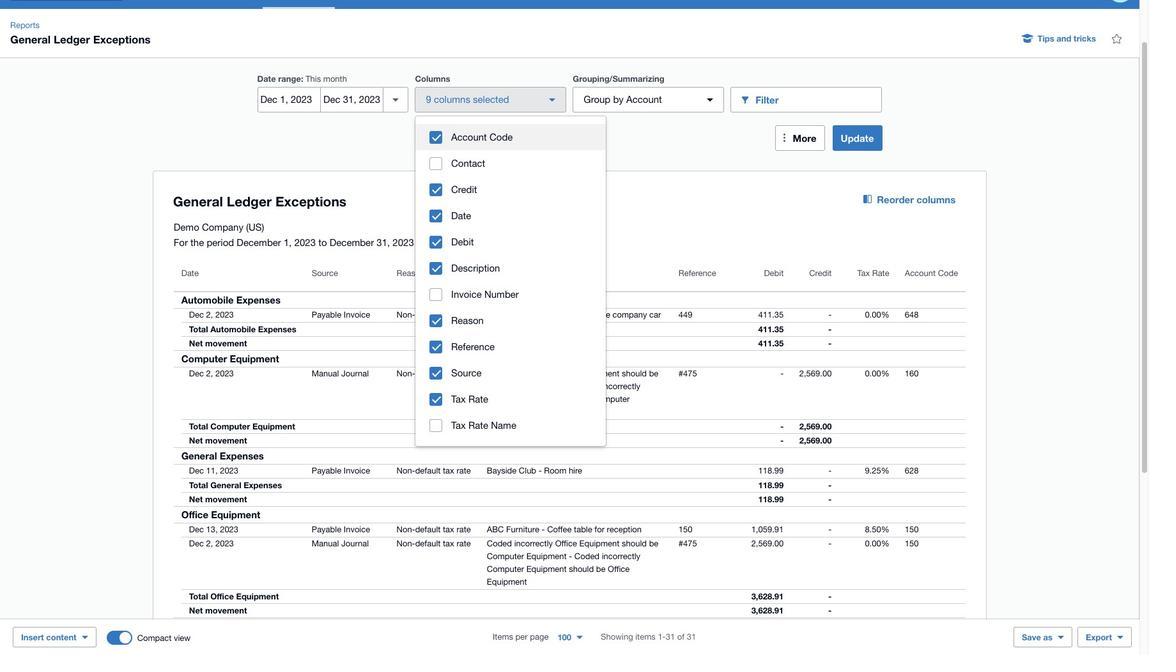 Task type: locate. For each thing, give the bounding box(es) containing it.
dec 2, 2023 down computer equipment
[[189, 369, 234, 378]]

list box containing account code
[[415, 116, 606, 446]]

0 vertical spatial reference button
[[671, 261, 744, 291]]

0 vertical spatial reference
[[679, 268, 716, 278]]

1 0.00% link from the top
[[857, 309, 897, 321]]

3 411.35 from the top
[[758, 338, 784, 348]]

2 net movement from the top
[[189, 435, 247, 445]]

manual for coded incorrectly office equipment should be computer equipment - coded incorrectly computer equipment should be office equipment
[[312, 539, 339, 548]]

0.00% link left 160
[[857, 367, 897, 380]]

payable for dec 11, 2023
[[312, 466, 341, 476]]

description up invoice number
[[451, 263, 500, 274]]

tips
[[1038, 33, 1054, 43]]

160 link
[[897, 367, 926, 380]]

annual
[[556, 310, 582, 320]]

3 default from the top
[[415, 466, 441, 476]]

1 vertical spatial #475 link
[[671, 538, 705, 550]]

3 0.00% from the top
[[865, 539, 889, 548]]

1 vertical spatial account code
[[905, 268, 958, 278]]

manual journal link for coded incorrectly office equipment should be computer equipment - coded incorrectly computer equipment should be office equipment
[[304, 538, 376, 550]]

net up "general expenses"
[[189, 435, 203, 445]]

3 non-default tax rate link from the top
[[389, 465, 479, 477]]

1 vertical spatial tax rate button
[[415, 386, 606, 412]]

dec 2, 2023 link for coded incorrectly office equipment should be computer equipment - coded incorrectly computer equipment should be office equipment
[[174, 538, 241, 550]]

reason button
[[389, 261, 479, 291], [415, 307, 606, 334]]

gateway motors - annual service company car
[[487, 310, 661, 320]]

2 total from the top
[[189, 421, 208, 431]]

0 vertical spatial payable invoice
[[312, 310, 370, 320]]

save
[[1022, 632, 1041, 642]]

0.00% link for 648
[[857, 309, 897, 321]]

payable
[[312, 310, 341, 320], [312, 466, 341, 476], [312, 525, 341, 534]]

1 total from the top
[[189, 324, 208, 334]]

2, for coded incorrectly office equipment should be computer equipment - coded incorrectly office equipment should be computer equipment
[[206, 369, 213, 378]]

2 118.99 from the top
[[758, 480, 784, 490]]

dec left 13,
[[189, 525, 204, 534]]

net movement for 3,628.91
[[189, 605, 247, 615]]

411.35
[[758, 310, 784, 320], [758, 324, 784, 334], [758, 338, 784, 348]]

movement up computer equipment
[[205, 338, 247, 348]]

1 3,628.91 from the top
[[751, 591, 784, 601]]

&
[[220, 620, 226, 631]]

dec inside 'link'
[[189, 466, 204, 476]]

movement for 3,628.91
[[205, 605, 247, 615]]

2 3,628.91 from the top
[[751, 605, 784, 615]]

0 vertical spatial account code
[[451, 132, 513, 143]]

2 vertical spatial tax
[[451, 420, 466, 431]]

general expenses
[[181, 450, 264, 461]]

4 dec from the top
[[189, 525, 204, 534]]

0 vertical spatial journal
[[341, 369, 369, 378]]

150 for 2,569.00
[[905, 539, 919, 548]]

general down the reports link
[[10, 33, 51, 46]]

2 movement from the top
[[205, 435, 247, 445]]

150 link right 8.50%
[[897, 523, 926, 536]]

2023 down dec 13, 2023
[[215, 539, 234, 548]]

2 vertical spatial account
[[905, 268, 936, 278]]

1 vertical spatial 0.00%
[[865, 369, 889, 378]]

150 link
[[671, 523, 700, 536], [897, 523, 926, 536], [897, 538, 926, 550]]

reason
[[397, 268, 425, 278], [451, 315, 484, 326]]

0 horizontal spatial debit
[[451, 236, 474, 247]]

non-default tax rate link for coded incorrectly office equipment should be computer equipment - coded incorrectly office equipment should be computer equipment
[[389, 367, 479, 380]]

account code button up 648
[[897, 261, 966, 291]]

2 dec from the top
[[189, 369, 204, 378]]

411.35 for total automobile expenses
[[758, 324, 784, 334]]

1 vertical spatial reason button
[[415, 307, 606, 334]]

0 vertical spatial account code button
[[415, 124, 606, 150]]

3 movement from the top
[[205, 494, 247, 504]]

2023 down automobile expenses
[[215, 310, 234, 320]]

movement up printing & stationery
[[205, 605, 247, 615]]

4 rate from the top
[[457, 525, 471, 534]]

total for total automobile expenses
[[189, 324, 208, 334]]

description inside group
[[451, 263, 500, 274]]

source button down to
[[304, 261, 389, 291]]

dec down "printing"
[[189, 636, 204, 646]]

december down (us)
[[237, 237, 281, 248]]

dec for bayside club - room hire
[[189, 466, 204, 476]]

office up name
[[487, 394, 509, 404]]

expenses
[[236, 294, 281, 306], [258, 324, 296, 334], [220, 450, 264, 461], [244, 480, 282, 490]]

tax
[[443, 310, 454, 320], [443, 369, 454, 378], [443, 466, 454, 476], [443, 525, 454, 534], [443, 539, 454, 548]]

5 default from the top
[[415, 539, 441, 548]]

3 net movement from the top
[[189, 494, 247, 504]]

non- for abc furniture - coffee table for reception
[[397, 525, 415, 534]]

2 horizontal spatial date
[[451, 210, 471, 221]]

0 vertical spatial tax rate button
[[839, 261, 897, 291]]

3,628.91
[[751, 591, 784, 601], [751, 605, 784, 615]]

1 journal from the top
[[341, 369, 369, 378]]

dec 2, 2023 down the dec 13, 2023 link
[[189, 539, 234, 548]]

date left range
[[257, 73, 276, 84]]

date button inside report output element
[[174, 261, 304, 291]]

0 vertical spatial tax rate
[[857, 268, 889, 278]]

0 vertical spatial tax
[[857, 268, 870, 278]]

2 rate from the top
[[457, 369, 471, 378]]

columns inside button
[[917, 194, 956, 205]]

1 non-default tax rate link from the top
[[389, 309, 479, 321]]

tax for coded incorrectly office equipment should be computer equipment - coded incorrectly computer equipment should be office equipment
[[443, 539, 454, 548]]

4 tax from the top
[[443, 525, 454, 534]]

source inside list box
[[451, 367, 482, 378]]

rate for abc furniture - coffee table for reception
[[457, 525, 471, 534]]

net up office equipment
[[189, 494, 203, 504]]

rate inside report output element
[[872, 268, 889, 278]]

columns for reorder
[[917, 194, 956, 205]]

2 net from the top
[[189, 435, 203, 445]]

3 total from the top
[[189, 480, 208, 490]]

0 vertical spatial general
[[10, 33, 51, 46]]

dec 13, 2023 link
[[174, 523, 246, 536]]

1 vertical spatial reference button
[[415, 334, 606, 360]]

3 dec 2, 2023 from the top
[[189, 539, 234, 548]]

1 vertical spatial payable invoice
[[312, 466, 370, 476]]

0 horizontal spatial 31
[[666, 632, 675, 642]]

-
[[551, 310, 554, 320], [829, 310, 832, 320], [828, 324, 832, 334], [828, 338, 832, 348], [780, 369, 784, 378], [569, 382, 572, 391], [780, 421, 784, 431], [780, 435, 784, 445], [539, 466, 542, 476], [829, 466, 832, 476], [828, 480, 832, 490], [828, 494, 832, 504], [542, 525, 545, 534], [829, 525, 832, 534], [829, 539, 832, 548], [569, 552, 572, 561], [828, 591, 832, 601], [828, 605, 832, 615], [531, 636, 534, 646]]

2023
[[294, 237, 316, 248], [393, 237, 414, 248], [215, 310, 234, 320], [215, 369, 234, 378], [220, 466, 238, 476], [220, 525, 238, 534], [215, 539, 234, 548], [215, 636, 234, 646]]

2 vertical spatial general
[[210, 480, 241, 490]]

1 horizontal spatial account
[[626, 94, 662, 105]]

columns for 9
[[434, 94, 470, 105]]

manual journal for coded incorrectly office equipment should be computer equipment - coded incorrectly office equipment should be computer equipment
[[312, 369, 369, 378]]

1 vertical spatial manual
[[312, 539, 339, 548]]

dec 11, 2023
[[189, 466, 238, 476]]

2 non-default tax rate from the top
[[397, 369, 471, 378]]

computer equipment
[[181, 353, 279, 364]]

reports
[[10, 20, 40, 30]]

0 horizontal spatial source button
[[304, 261, 389, 291]]

- link
[[821, 309, 839, 321], [773, 367, 791, 380], [821, 465, 839, 477], [821, 523, 839, 536], [821, 538, 839, 550]]

1 manual journal from the top
[[312, 369, 369, 378]]

3 tax from the top
[[443, 466, 454, 476]]

contact button
[[415, 150, 606, 176]]

rate
[[872, 268, 889, 278], [468, 394, 488, 405], [468, 420, 488, 431]]

2 vertical spatial rate
[[468, 420, 488, 431]]

1 vertical spatial credit button
[[791, 261, 839, 291]]

1 #475 from the top
[[679, 369, 697, 378]]

movement
[[205, 338, 247, 348], [205, 435, 247, 445], [205, 494, 247, 504], [205, 605, 247, 615]]

2 vertical spatial 411.35
[[758, 338, 784, 348]]

1 vertical spatial source
[[451, 367, 482, 378]]

150 for 1,059.91
[[905, 525, 919, 534]]

0 horizontal spatial demo
[[174, 222, 199, 233]]

3 net from the top
[[189, 494, 203, 504]]

description inside report output element
[[487, 268, 529, 278]]

demo right xero
[[506, 636, 528, 646]]

1 vertical spatial payable
[[312, 466, 341, 476]]

4 movement from the top
[[205, 605, 247, 615]]

dec 2, 2023 down "&"
[[189, 636, 234, 646]]

3 dec from the top
[[189, 466, 204, 476]]

expenses down automobile expenses
[[258, 324, 296, 334]]

columns right 9
[[434, 94, 470, 105]]

1 dec from the top
[[189, 310, 204, 320]]

tax for bayside club - room hire
[[443, 466, 454, 476]]

non-default tax rate link
[[389, 309, 479, 321], [389, 367, 479, 380], [389, 465, 479, 477], [389, 523, 479, 536], [389, 538, 479, 550]]

0 vertical spatial debit
[[451, 236, 474, 247]]

1 net from the top
[[189, 338, 203, 348]]

648 link
[[897, 309, 926, 321]]

1 dec 2, 2023 link from the top
[[174, 309, 241, 321]]

0 horizontal spatial december
[[237, 237, 281, 248]]

2 payable invoice from the top
[[312, 466, 370, 476]]

2 horizontal spatial account
[[905, 268, 936, 278]]

account code button down selected
[[415, 124, 606, 150]]

coded incorrectly office equipment should be computer equipment - coded incorrectly computer equipment should be office equipment link
[[479, 538, 671, 589]]

1 vertical spatial tax
[[451, 394, 466, 405]]

Report title field
[[170, 187, 833, 217]]

1 horizontal spatial debit
[[764, 268, 784, 278]]

dec down the dec 13, 2023 link
[[189, 539, 204, 548]]

compact
[[137, 633, 172, 643]]

2 manual journal link from the top
[[304, 538, 376, 550]]

2 manual from the top
[[312, 539, 339, 548]]

- link for 1,059.91
[[821, 523, 839, 536]]

0.00% left 648
[[865, 310, 889, 320]]

add to favourites image
[[1104, 26, 1129, 51]]

total
[[189, 324, 208, 334], [189, 421, 208, 431], [189, 480, 208, 490], [189, 591, 208, 601]]

movement for -
[[205, 435, 247, 445]]

1 december from the left
[[237, 237, 281, 248]]

31 left of
[[666, 632, 675, 642]]

0 vertical spatial date
[[257, 73, 276, 84]]

total up computer equipment
[[189, 324, 208, 334]]

2 manual journal from the top
[[312, 539, 369, 548]]

1 vertical spatial source button
[[415, 360, 606, 386]]

credit button up 411.35 link
[[791, 261, 839, 291]]

1 118.99 from the top
[[758, 466, 784, 476]]

dec 2, 2023 link down "printing"
[[174, 635, 241, 647]]

demo company (us) for the period december 1, 2023 to december 31, 2023
[[174, 222, 414, 248]]

net movement for -
[[189, 435, 247, 445]]

0 vertical spatial debit button
[[415, 229, 606, 255]]

non-default tax rate link for coded incorrectly office equipment should be computer equipment - coded incorrectly computer equipment should be office equipment
[[389, 538, 479, 550]]

1 horizontal spatial tax rate
[[857, 268, 889, 278]]

2, down computer equipment
[[206, 369, 213, 378]]

1 vertical spatial demo
[[506, 636, 528, 646]]

0 vertical spatial source button
[[304, 261, 389, 291]]

default
[[415, 310, 441, 320], [415, 369, 441, 378], [415, 466, 441, 476], [415, 525, 441, 534], [415, 539, 441, 548]]

office up "&"
[[210, 591, 234, 601]]

0 horizontal spatial reference
[[451, 341, 495, 352]]

reference down the gateway
[[451, 341, 495, 352]]

payable for dec 13, 2023
[[312, 525, 341, 534]]

1 horizontal spatial columns
[[917, 194, 956, 205]]

1 tax from the top
[[443, 310, 454, 320]]

journal for coded incorrectly office equipment should be computer equipment - coded incorrectly office equipment should be computer equipment
[[341, 369, 369, 378]]

manual journal
[[312, 369, 369, 378], [312, 539, 369, 548]]

dec down computer equipment
[[189, 369, 204, 378]]

credit
[[451, 184, 477, 195], [809, 268, 832, 278]]

0 horizontal spatial source
[[312, 268, 338, 278]]

3,628.91 for total office equipment
[[751, 591, 784, 601]]

0 horizontal spatial credit
[[451, 184, 477, 195]]

0 horizontal spatial account code
[[451, 132, 513, 143]]

1 non-default tax rate from the top
[[397, 310, 471, 320]]

1 payable invoice from the top
[[312, 310, 370, 320]]

1 0.00% from the top
[[865, 310, 889, 320]]

3 payable from the top
[[312, 525, 341, 534]]

0 vertical spatial date button
[[415, 203, 606, 229]]

2023 down "&"
[[215, 636, 234, 646]]

0 vertical spatial 411.35
[[758, 310, 784, 320]]

4 non- from the top
[[397, 525, 415, 534]]

invoice for abc furniture - coffee table for reception
[[344, 525, 370, 534]]

1 vertical spatial manual journal
[[312, 539, 369, 548]]

0 horizontal spatial columns
[[434, 94, 470, 105]]

net movement for 411.35
[[189, 338, 247, 348]]

1 vertical spatial payable invoice link
[[304, 465, 378, 477]]

1 vertical spatial #475
[[679, 539, 697, 548]]

2 non- from the top
[[397, 369, 415, 378]]

dec 2, 2023 for coded incorrectly office equipment should be computer equipment - coded incorrectly computer equipment should be office equipment
[[189, 539, 234, 548]]

debit button down report title "field"
[[415, 229, 606, 255]]

2 dec 2, 2023 link from the top
[[174, 367, 241, 380]]

#475 for coded incorrectly office equipment should be computer equipment - coded incorrectly computer equipment should be office equipment
[[679, 539, 697, 548]]

code
[[490, 132, 513, 143], [938, 268, 958, 278]]

2 411.35 from the top
[[758, 324, 784, 334]]

account up 648
[[905, 268, 936, 278]]

movement up "general expenses"
[[205, 435, 247, 445]]

1 horizontal spatial credit
[[809, 268, 832, 278]]

tax rate inside report output element
[[857, 268, 889, 278]]

1 manual journal link from the top
[[304, 367, 376, 380]]

rate for bayside club - room hire
[[457, 466, 471, 476]]

description button
[[415, 255, 606, 281], [479, 261, 671, 291]]

1 vertical spatial credit
[[809, 268, 832, 278]]

payable invoice for dec 2, 2023
[[312, 310, 370, 320]]

1 horizontal spatial debit button
[[744, 261, 791, 291]]

2 payable from the top
[[312, 466, 341, 476]]

#475 link
[[671, 367, 705, 380], [671, 538, 705, 550]]

1 vertical spatial date button
[[174, 261, 304, 291]]

1 rate from the top
[[457, 310, 471, 320]]

dec 2, 2023
[[189, 310, 234, 320], [189, 369, 234, 378], [189, 539, 234, 548], [189, 636, 234, 646]]

3 118.99 from the top
[[758, 494, 784, 504]]

411.35 for net movement
[[758, 338, 784, 348]]

grouping/summarizing
[[573, 73, 665, 84]]

2 0.00% from the top
[[865, 369, 889, 378]]

2 non-default tax rate link from the top
[[389, 367, 479, 380]]

demo up for
[[174, 222, 199, 233]]

1 net movement from the top
[[189, 338, 247, 348]]

description button up number
[[415, 255, 606, 281]]

debit up 411.35 link
[[764, 268, 784, 278]]

5 non- from the top
[[397, 539, 415, 548]]

payable invoice
[[312, 310, 370, 320], [312, 466, 370, 476], [312, 525, 370, 534]]

manual journal for coded incorrectly office equipment should be computer equipment - coded incorrectly computer equipment should be office equipment
[[312, 539, 369, 548]]

1 horizontal spatial date button
[[415, 203, 606, 229]]

account right by
[[626, 94, 662, 105]]

bayside club - room hire link
[[479, 465, 590, 477]]

debit
[[451, 236, 474, 247], [764, 268, 784, 278]]

2 vertical spatial date
[[181, 268, 199, 278]]

4 total from the top
[[189, 591, 208, 601]]

1 vertical spatial manual journal link
[[304, 538, 376, 550]]

1 vertical spatial reason
[[451, 315, 484, 326]]

0 horizontal spatial account
[[451, 132, 487, 143]]

0 vertical spatial credit button
[[415, 176, 606, 203]]

4 non-default tax rate link from the top
[[389, 523, 479, 536]]

account up contact
[[451, 132, 487, 143]]

4 non-default tax rate from the top
[[397, 525, 471, 534]]

3 rate from the top
[[457, 466, 471, 476]]

1 movement from the top
[[205, 338, 247, 348]]

118.99 for net movement
[[758, 494, 784, 504]]

reports link
[[5, 19, 45, 32]]

net movement up computer equipment
[[189, 338, 247, 348]]

1 default from the top
[[415, 310, 441, 320]]

4 net movement from the top
[[189, 605, 247, 615]]

net movement up "&"
[[189, 605, 247, 615]]

13,
[[206, 525, 218, 534]]

2 vertical spatial payable invoice
[[312, 525, 370, 534]]

2 vertical spatial payable invoice link
[[304, 523, 378, 536]]

1 horizontal spatial december
[[330, 237, 374, 248]]

office down abc furniture - coffee table for reception link
[[555, 539, 577, 548]]

date
[[257, 73, 276, 84], [451, 210, 471, 221], [181, 268, 199, 278]]

0 vertical spatial manual
[[312, 369, 339, 378]]

118.99
[[758, 466, 784, 476], [758, 480, 784, 490], [758, 494, 784, 504]]

1 horizontal spatial code
[[938, 268, 958, 278]]

dec 2, 2023 link down the dec 13, 2023 link
[[174, 538, 241, 550]]

net up computer equipment
[[189, 338, 203, 348]]

reference button down the gateway
[[415, 334, 606, 360]]

2 #475 link from the top
[[671, 538, 705, 550]]

0 vertical spatial 0.00% link
[[857, 309, 897, 321]]

5 dec from the top
[[189, 539, 204, 548]]

1 vertical spatial code
[[938, 268, 958, 278]]

general up dec 11, 2023 'link'
[[181, 450, 217, 461]]

2023 for dec 2, 2023 link related to gateway motors - annual service company car
[[215, 310, 234, 320]]

invoice
[[451, 289, 482, 300], [344, 310, 370, 320], [344, 466, 370, 476], [344, 525, 370, 534]]

2 default from the top
[[415, 369, 441, 378]]

reason button down 31, on the left of the page
[[389, 261, 479, 291]]

journal
[[341, 369, 369, 378], [341, 539, 369, 548]]

2 0.00% link from the top
[[857, 367, 897, 380]]

tax rate button up name
[[415, 386, 606, 412]]

1 vertical spatial 0.00% link
[[857, 367, 897, 380]]

3 payable invoice from the top
[[312, 525, 370, 534]]

dec down automobile expenses
[[189, 310, 204, 320]]

1 dec 2, 2023 from the top
[[189, 310, 234, 320]]

movement for 118.99
[[205, 494, 247, 504]]

dec 2, 2023 link down automobile expenses
[[174, 309, 241, 321]]

general inside reports general ledger exceptions
[[10, 33, 51, 46]]

non-default tax rate for coded incorrectly office equipment should be computer equipment - coded incorrectly office equipment should be computer equipment
[[397, 369, 471, 378]]

total down dec 11, 2023 'link'
[[189, 480, 208, 490]]

0 horizontal spatial code
[[490, 132, 513, 143]]

automobile
[[181, 294, 234, 306], [210, 324, 256, 334]]

5 non-default tax rate from the top
[[397, 539, 471, 548]]

9.25% link
[[857, 465, 897, 477]]

1 31 from the left
[[666, 632, 675, 642]]

#475
[[679, 369, 697, 378], [679, 539, 697, 548]]

5 tax from the top
[[443, 539, 454, 548]]

showing items 1-31 of 31
[[601, 632, 696, 642]]

net movement up "general expenses"
[[189, 435, 247, 445]]

account code inside report output element
[[905, 268, 958, 278]]

rate for gateway motors - annual service company car
[[457, 310, 471, 320]]

expenses down "general expenses"
[[244, 480, 282, 490]]

150
[[679, 525, 692, 534], [905, 525, 919, 534], [905, 539, 919, 548]]

4 2, from the top
[[206, 636, 213, 646]]

0 vertical spatial rate
[[872, 268, 889, 278]]

1 vertical spatial 3,628.91
[[751, 605, 784, 615]]

1 vertical spatial automobile
[[210, 324, 256, 334]]

non-default tax rate for coded incorrectly office equipment should be computer equipment - coded incorrectly computer equipment should be office equipment
[[397, 539, 471, 548]]

dec 2, 2023 link for gateway motors - annual service company car
[[174, 309, 241, 321]]

4 default from the top
[[415, 525, 441, 534]]

demo
[[174, 222, 199, 233], [506, 636, 528, 646]]

group containing account code
[[415, 116, 606, 446]]

0 vertical spatial demo
[[174, 222, 199, 233]]

tax
[[857, 268, 870, 278], [451, 394, 466, 405], [451, 420, 466, 431]]

group
[[415, 116, 606, 446]]

invoice for bayside club - room hire
[[344, 466, 370, 476]]

2 tax from the top
[[443, 369, 454, 378]]

2023 for dec 11, 2023 'link'
[[220, 466, 238, 476]]

1 vertical spatial tax rate
[[451, 394, 488, 405]]

0 vertical spatial 3,628.91
[[751, 591, 784, 601]]

- link for 411.35
[[821, 309, 839, 321]]

0.00% link down "8.50%" "link"
[[857, 538, 897, 550]]

tax rate button up 648 link
[[839, 261, 897, 291]]

0 vertical spatial reason
[[397, 268, 425, 278]]

1-
[[658, 632, 666, 642]]

#475 link for coded incorrectly office equipment should be computer equipment - coded incorrectly office equipment should be computer equipment
[[671, 367, 705, 380]]

december
[[237, 237, 281, 248], [330, 237, 374, 248]]

coded
[[487, 369, 512, 378], [574, 382, 600, 391], [487, 539, 512, 548], [574, 552, 600, 561]]

non-default tax rate for gateway motors - annual service company car
[[397, 310, 471, 320]]

motors
[[522, 310, 548, 320]]

automobile up total automobile expenses
[[181, 294, 234, 306]]

debit down report title "field"
[[451, 236, 474, 247]]

2 vertical spatial 0.00% link
[[857, 538, 897, 550]]

should down company
[[622, 369, 647, 378]]

1 horizontal spatial account code button
[[897, 261, 966, 291]]

reference
[[679, 268, 716, 278], [451, 341, 495, 352]]

2 vertical spatial 0.00%
[[865, 539, 889, 548]]

payable invoice link for dec 11, 2023
[[304, 465, 378, 477]]

0 vertical spatial 0.00%
[[865, 310, 889, 320]]

insert content
[[21, 632, 76, 642]]

3 0.00% link from the top
[[857, 538, 897, 550]]

columns right reorder
[[917, 194, 956, 205]]

2023 right 1, at top left
[[294, 237, 316, 248]]

150 link down "8.50%" "link"
[[897, 538, 926, 550]]

2 vertical spatial payable
[[312, 525, 341, 534]]

group by account
[[584, 94, 662, 105]]

1 2, from the top
[[206, 310, 213, 320]]

net for -
[[189, 435, 203, 445]]

2023 inside 'link'
[[220, 466, 238, 476]]

be
[[649, 369, 659, 378], [581, 394, 590, 404], [649, 539, 659, 548], [596, 564, 606, 574]]

default for bayside club - room hire
[[415, 466, 441, 476]]

dec 2, 2023 link down computer equipment
[[174, 367, 241, 380]]

5 non-default tax rate link from the top
[[389, 538, 479, 550]]

31 right of
[[687, 632, 696, 642]]

- inside coded incorrectly office equipment should be computer equipment - coded incorrectly office equipment should be computer equipment
[[569, 382, 572, 391]]

automobile down automobile expenses
[[210, 324, 256, 334]]

0.00% for 648
[[865, 310, 889, 320]]

group by account button
[[573, 87, 724, 112]]

1 vertical spatial account
[[451, 132, 487, 143]]

net up "printing"
[[189, 605, 203, 615]]

1 manual from the top
[[312, 369, 339, 378]]

credit inside list box
[[451, 184, 477, 195]]

2 payable invoice link from the top
[[304, 465, 378, 477]]

source button up tax rate name button
[[415, 360, 606, 386]]

0.00% down "8.50%" "link"
[[865, 539, 889, 548]]

non- for coded incorrectly office equipment should be computer equipment - coded incorrectly office equipment should be computer equipment
[[397, 369, 415, 378]]

total up "general expenses"
[[189, 421, 208, 431]]

movement up office equipment
[[205, 494, 247, 504]]

account code up contact
[[451, 132, 513, 143]]

0 vertical spatial columns
[[434, 94, 470, 105]]

tax rate
[[857, 268, 889, 278], [451, 394, 488, 405]]

account code up 648
[[905, 268, 958, 278]]

net movement up office equipment
[[189, 494, 247, 504]]

150 link right reception
[[671, 523, 700, 536]]

source down to
[[312, 268, 338, 278]]

0 horizontal spatial reason
[[397, 268, 425, 278]]

1 payable invoice link from the top
[[304, 309, 378, 321]]

3 2, from the top
[[206, 539, 213, 548]]

2 2, from the top
[[206, 369, 213, 378]]

reference button up 449
[[671, 261, 744, 291]]

2 dec 2, 2023 from the top
[[189, 369, 234, 378]]

2,569.00
[[799, 369, 832, 378], [799, 421, 832, 431], [799, 435, 832, 445], [751, 539, 784, 548]]

5 rate from the top
[[457, 539, 471, 548]]

2023 down office equipment
[[220, 525, 238, 534]]

journal for coded incorrectly office equipment should be computer equipment - coded incorrectly computer equipment should be office equipment
[[341, 539, 369, 548]]

4 net from the top
[[189, 605, 203, 615]]

2 journal from the top
[[341, 539, 369, 548]]

0.00%
[[865, 310, 889, 320], [865, 369, 889, 378], [865, 539, 889, 548]]

dec 2, 2023 down automobile expenses
[[189, 310, 234, 320]]

list box
[[415, 116, 606, 446]]

date down the
[[181, 268, 199, 278]]

2, down automobile expenses
[[206, 310, 213, 320]]

non-
[[397, 310, 415, 320], [397, 369, 415, 378], [397, 466, 415, 476], [397, 525, 415, 534], [397, 539, 415, 548]]

net for 411.35
[[189, 338, 203, 348]]

8.50%
[[865, 525, 889, 534]]

3 non- from the top
[[397, 466, 415, 476]]

1 payable from the top
[[312, 310, 341, 320]]

office equipment
[[181, 509, 260, 520]]

general for ledger
[[10, 33, 51, 46]]

2 #475 from the top
[[679, 539, 697, 548]]

2023 for the dec 13, 2023 link
[[220, 525, 238, 534]]

2023 up "total general expenses"
[[220, 466, 238, 476]]

3 payable invoice link from the top
[[304, 523, 378, 536]]

tax inside report output element
[[857, 268, 870, 278]]

reason button down number
[[415, 307, 606, 334]]

should down table
[[569, 564, 594, 574]]

2, down "printing"
[[206, 636, 213, 646]]

rate for coded incorrectly office equipment should be computer equipment - coded incorrectly computer equipment should be office equipment
[[457, 539, 471, 548]]

1 #475 link from the top
[[671, 367, 705, 380]]

office up the dec 13, 2023 link
[[181, 509, 208, 520]]

non-default tax rate
[[397, 310, 471, 320], [397, 369, 471, 378], [397, 466, 471, 476], [397, 525, 471, 534], [397, 539, 471, 548]]

source up tax rate name
[[451, 367, 482, 378]]

tax for abc furniture - coffee table for reception
[[443, 525, 454, 534]]

credit button down contact
[[415, 176, 606, 203]]

1 horizontal spatial 31
[[687, 632, 696, 642]]

1 vertical spatial columns
[[917, 194, 956, 205]]

0 vertical spatial manual journal
[[312, 369, 369, 378]]

this
[[306, 74, 321, 84]]

Select end date field
[[321, 88, 383, 112]]

8.50% link
[[857, 523, 897, 536]]

0 horizontal spatial credit button
[[415, 176, 606, 203]]

reference up 449
[[679, 268, 716, 278]]

more button
[[775, 125, 825, 151]]

2023 down computer equipment
[[215, 369, 234, 378]]



Task type: describe. For each thing, give the bounding box(es) containing it.
payable for dec 2, 2023
[[312, 310, 341, 320]]

3,628.91 for net movement
[[751, 605, 784, 615]]

total office equipment
[[189, 591, 279, 601]]

Select start date field
[[258, 88, 320, 112]]

150 link for 1,059.91
[[897, 523, 926, 536]]

2023 for first dec 2, 2023 link from the bottom of the report output element
[[215, 636, 234, 646]]

contact
[[451, 158, 485, 169]]

abc
[[487, 525, 504, 534]]

reception
[[607, 525, 642, 534]]

default for abc furniture - coffee table for reception
[[415, 525, 441, 534]]

2, for gateway motors - annual service company car
[[206, 310, 213, 320]]

month
[[323, 74, 347, 84]]

449
[[679, 310, 692, 320]]

company
[[202, 222, 243, 233]]

tax rate name button
[[415, 412, 606, 438]]

118.99 link
[[751, 465, 791, 477]]

628 link
[[897, 465, 926, 477]]

by
[[613, 94, 624, 105]]

account inside report output element
[[905, 268, 936, 278]]

9 columns selected
[[426, 94, 509, 105]]

selected
[[473, 94, 509, 105]]

as
[[1043, 632, 1053, 642]]

dec 13, 2023
[[189, 525, 238, 534]]

movement for 411.35
[[205, 338, 247, 348]]

columns
[[415, 73, 450, 84]]

bayside club - room hire
[[487, 466, 582, 476]]

non- for coded incorrectly office equipment should be computer equipment - coded incorrectly computer equipment should be office equipment
[[397, 539, 415, 548]]

export
[[1086, 632, 1112, 642]]

dec for coded incorrectly office equipment should be computer equipment - coded incorrectly office equipment should be computer equipment
[[189, 369, 204, 378]]

tax rate inside group
[[451, 394, 488, 405]]

net for 3,628.91
[[189, 605, 203, 615]]

compact view
[[137, 633, 191, 643]]

demo inside demo company (us) for the period december 1, 2023 to december 31, 2023
[[174, 222, 199, 233]]

0.00% link for 160
[[857, 367, 897, 380]]

invoice inside button
[[451, 289, 482, 300]]

non-default tax rate link for bayside club - room hire
[[389, 465, 479, 477]]

demo inside xero demo - print/bind report link
[[506, 636, 528, 646]]

items
[[635, 632, 656, 642]]

should up tax rate name button
[[554, 394, 578, 404]]

code inside report output element
[[938, 268, 958, 278]]

0 vertical spatial automobile
[[181, 294, 234, 306]]

1 vertical spatial rate
[[468, 394, 488, 405]]

2 31 from the left
[[687, 632, 696, 642]]

items
[[493, 632, 513, 642]]

reason inside report output element
[[397, 268, 425, 278]]

total for total computer equipment
[[189, 421, 208, 431]]

print/bind
[[536, 636, 572, 646]]

2023 for dec 2, 2023 link related to coded incorrectly office equipment should be computer equipment - coded incorrectly computer equipment should be office equipment
[[215, 539, 234, 548]]

items per page
[[493, 632, 549, 642]]

1 horizontal spatial credit button
[[791, 261, 839, 291]]

tax for gateway motors - annual service company car
[[443, 310, 454, 320]]

9
[[426, 94, 431, 105]]

manual journal link for coded incorrectly office equipment should be computer equipment - coded incorrectly office equipment should be computer equipment
[[304, 367, 376, 380]]

dec for coded incorrectly office equipment should be computer equipment - coded incorrectly computer equipment should be office equipment
[[189, 539, 204, 548]]

gateway
[[487, 310, 520, 320]]

for
[[595, 525, 605, 534]]

0 vertical spatial reason button
[[389, 261, 479, 291]]

number
[[484, 289, 519, 300]]

1 horizontal spatial reference button
[[671, 261, 744, 291]]

11,
[[206, 466, 218, 476]]

office down annual
[[555, 369, 577, 378]]

coded incorrectly office equipment should be computer equipment - coded incorrectly computer equipment should be office equipment
[[487, 539, 659, 587]]

manual for coded incorrectly office equipment should be computer equipment - coded incorrectly office equipment should be computer equipment
[[312, 369, 339, 378]]

save as button
[[1014, 627, 1072, 647]]

account inside list box
[[451, 132, 487, 143]]

invoice number button
[[415, 281, 606, 307]]

printing
[[181, 620, 217, 631]]

of
[[677, 632, 685, 642]]

expenses down total computer equipment
[[220, 450, 264, 461]]

coded incorrectly office equipment should be computer equipment - coded incorrectly office equipment should be computer equipment
[[487, 369, 659, 417]]

reports general ledger exceptions
[[10, 20, 151, 46]]

xero demo - print/bind report
[[487, 636, 597, 646]]

report output element
[[174, 261, 966, 655]]

tips and tricks button
[[1015, 28, 1104, 49]]

non-default tax rate link for abc furniture - coffee table for reception
[[389, 523, 479, 536]]

1 vertical spatial 2,569.00 link
[[744, 538, 791, 550]]

1,059.91 link
[[744, 523, 791, 536]]

0 horizontal spatial reference button
[[415, 334, 606, 360]]

0.00% for 160
[[865, 369, 889, 378]]

0 horizontal spatial tax rate button
[[415, 386, 606, 412]]

non- for bayside club - room hire
[[397, 466, 415, 476]]

net movement for 118.99
[[189, 494, 247, 504]]

credit inside report output element
[[809, 268, 832, 278]]

exceptions
[[93, 33, 151, 46]]

for
[[174, 237, 188, 248]]

payable invoice for dec 13, 2023
[[312, 525, 370, 534]]

list of convenience dates image
[[383, 87, 409, 112]]

description button up gateway motors - annual service company car
[[479, 261, 671, 291]]

non-default tax rate for bayside club - room hire
[[397, 466, 471, 476]]

reorder columns button
[[853, 187, 966, 212]]

0 vertical spatial 2,569.00 link
[[792, 367, 839, 380]]

:
[[301, 73, 303, 84]]

code inside group
[[490, 132, 513, 143]]

default for coded incorrectly office equipment should be computer equipment - coded incorrectly computer equipment should be office equipment
[[415, 539, 441, 548]]

and
[[1057, 33, 1071, 43]]

bayside
[[487, 466, 517, 476]]

should down reception
[[622, 539, 647, 548]]

tax inside button
[[451, 420, 466, 431]]

debit inside report output element
[[764, 268, 784, 278]]

#475 for coded incorrectly office equipment should be computer equipment - coded incorrectly office equipment should be computer equipment
[[679, 369, 697, 378]]

6 dec from the top
[[189, 636, 204, 646]]

account inside popup button
[[626, 94, 662, 105]]

total for total general expenses
[[189, 480, 208, 490]]

1 vertical spatial account code button
[[897, 261, 966, 291]]

total automobile expenses
[[189, 324, 296, 334]]

save as
[[1022, 632, 1053, 642]]

dec for gateway motors - annual service company car
[[189, 310, 204, 320]]

118.99 for total general expenses
[[758, 480, 784, 490]]

debit inside list box
[[451, 236, 474, 247]]

160
[[905, 369, 919, 378]]

debit button inside report output element
[[744, 261, 791, 291]]

range
[[278, 73, 301, 84]]

non-default tax rate for abc furniture - coffee table for reception
[[397, 525, 471, 534]]

xero demo - print/bind report link
[[479, 635, 605, 647]]

total general expenses
[[189, 480, 282, 490]]

payable invoice link for dec 2, 2023
[[304, 309, 378, 321]]

to
[[318, 237, 327, 248]]

more
[[793, 132, 817, 144]]

stationery
[[229, 620, 276, 631]]

payable invoice link for dec 13, 2023
[[304, 523, 378, 536]]

room
[[544, 466, 566, 476]]

insert content button
[[13, 627, 96, 647]]

1 411.35 from the top
[[758, 310, 784, 320]]

dec for abc furniture - coffee table for reception
[[189, 525, 204, 534]]

dec 11, 2023 link
[[174, 465, 246, 477]]

1 horizontal spatial date
[[257, 73, 276, 84]]

default for gateway motors - annual service company car
[[415, 310, 441, 320]]

expenses up total automobile expenses
[[236, 294, 281, 306]]

view
[[174, 633, 191, 643]]

0 horizontal spatial debit button
[[415, 229, 606, 255]]

date inside report output element
[[181, 268, 199, 278]]

628
[[905, 466, 919, 476]]

0.00% for 150
[[865, 539, 889, 548]]

name
[[491, 420, 516, 431]]

411.35 link
[[751, 309, 791, 321]]

non- for gateway motors - annual service company car
[[397, 310, 415, 320]]

hire
[[569, 466, 582, 476]]

gateway motors - annual service company car link
[[479, 309, 669, 321]]

period
[[207, 237, 234, 248]]

general for expenses
[[210, 480, 241, 490]]

tips and tricks
[[1038, 33, 1096, 43]]

office down reception
[[608, 564, 630, 574]]

2023 right 31, on the left of the page
[[393, 237, 414, 248]]

1 vertical spatial general
[[181, 450, 217, 461]]

dec 2, 2023 link for coded incorrectly office equipment should be computer equipment - coded incorrectly office equipment should be computer equipment
[[174, 367, 241, 380]]

2 december from the left
[[330, 237, 374, 248]]

filter
[[756, 94, 779, 105]]

2, for coded incorrectly office equipment should be computer equipment - coded incorrectly computer equipment should be office equipment
[[206, 539, 213, 548]]

source inside report output element
[[312, 268, 338, 278]]

reorder columns
[[877, 194, 956, 205]]

0.00% link for 150
[[857, 538, 897, 550]]

1 vertical spatial reference
[[451, 341, 495, 352]]

4 dec 2, 2023 link from the top
[[174, 635, 241, 647]]

furniture
[[506, 525, 539, 534]]

abc furniture - coffee table for reception
[[487, 525, 642, 534]]

4 dec 2, 2023 from the top
[[189, 636, 234, 646]]

net for 118.99
[[189, 494, 203, 504]]

payable invoice for dec 11, 2023
[[312, 466, 370, 476]]

#475 link for coded incorrectly office equipment should be computer equipment - coded incorrectly computer equipment should be office equipment
[[671, 538, 705, 550]]

- link for 2,569.00
[[821, 538, 839, 550]]

total for total office equipment
[[189, 591, 208, 601]]

non-default tax rate link for gateway motors - annual service company car
[[389, 309, 479, 321]]

rate inside button
[[468, 420, 488, 431]]

118.99 inside "link"
[[758, 466, 784, 476]]

total computer equipment
[[189, 421, 295, 431]]

date range : this month
[[257, 73, 347, 84]]

100 button
[[550, 627, 591, 647]]

invoice for gateway motors - annual service company car
[[344, 310, 370, 320]]

1 horizontal spatial reason
[[451, 315, 484, 326]]

showing
[[601, 632, 633, 642]]

1 horizontal spatial tax rate button
[[839, 261, 897, 291]]

coded incorrectly office equipment should be computer equipment - coded incorrectly office equipment should be computer equipment link
[[479, 367, 671, 419]]

ledger
[[54, 33, 90, 46]]

date inside list box
[[451, 210, 471, 221]]

dec 2, 2023 for coded incorrectly office equipment should be computer equipment - coded incorrectly office equipment should be computer equipment
[[189, 369, 234, 378]]

invoice number
[[451, 289, 519, 300]]

filter button
[[731, 87, 882, 112]]

rate for coded incorrectly office equipment should be computer equipment - coded incorrectly office equipment should be computer equipment
[[457, 369, 471, 378]]

per
[[516, 632, 528, 642]]

service
[[584, 310, 610, 320]]

automobile expenses
[[181, 294, 281, 306]]

coffee
[[547, 525, 572, 534]]

reference inside report output element
[[679, 268, 716, 278]]

- link for 118.99
[[821, 465, 839, 477]]

- inside coded incorrectly office equipment should be computer equipment - coded incorrectly computer equipment should be office equipment
[[569, 552, 572, 561]]

150 link for 2,569.00
[[897, 538, 926, 550]]

dec 2, 2023 for gateway motors - annual service company car
[[189, 310, 234, 320]]

9.25%
[[865, 466, 889, 476]]



Task type: vqa. For each thing, say whether or not it's contained in the screenshot.


